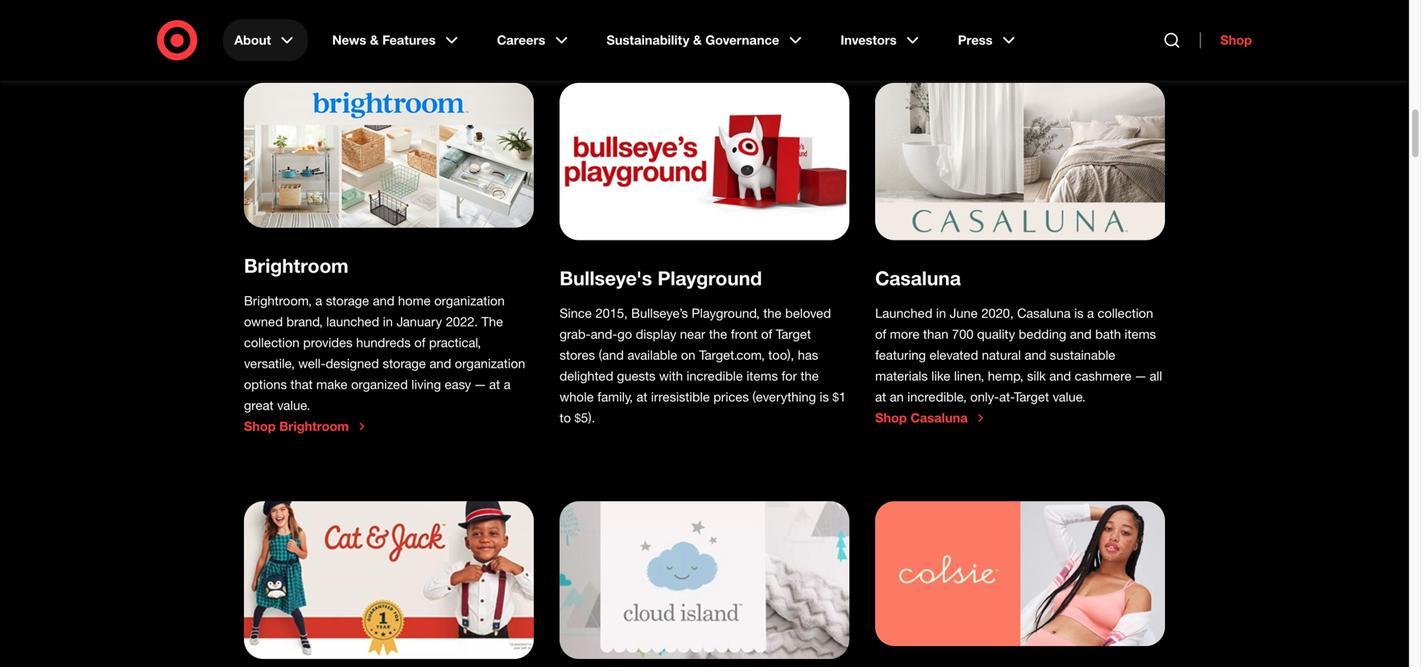 Task type: describe. For each thing, give the bounding box(es) containing it.
1 vertical spatial the
[[709, 327, 728, 342]]

launched
[[876, 306, 933, 322]]

target.com,
[[699, 348, 765, 363]]

target inside "launched in june 2020, casaluna is a collection of more than 700 quality bedding and bath items featuring elevated natural and sustainable materials like linen, hemp, silk and cashmere — all at an incredible, only-at-target value. shop casaluna"
[[1014, 390, 1050, 405]]

2 vertical spatial casaluna
[[911, 411, 968, 426]]

the
[[482, 314, 503, 330]]

too),
[[769, 348, 795, 363]]

elevated
[[930, 348, 979, 363]]

provides
[[303, 335, 353, 351]]

graphical user interface, application image
[[560, 502, 850, 660]]

bullseye's playground
[[560, 267, 762, 290]]

since 2015, bullseye's playground, the beloved grab-and-go display near the front of target stores (and available on target.com, too), has delighted guests with incredible items for the whole family, at irresistible prices (everything is $1 to $5).
[[560, 306, 846, 426]]

shop inside "launched in june 2020, casaluna is a collection of more than 700 quality bedding and bath items featuring elevated natural and sustainable materials like linen, hemp, silk and cashmere — all at an incredible, only-at-target value. shop casaluna"
[[876, 411, 907, 426]]

and-
[[591, 327, 618, 342]]

(everything
[[753, 390, 816, 405]]

launched
[[326, 314, 379, 330]]

press link
[[947, 19, 1030, 61]]

display
[[636, 327, 677, 342]]

2022.
[[446, 314, 478, 330]]

— inside brightroom, a storage and home organization owned brand, launched in january 2022. the collection provides hundreds of practical, versatile, well-designed storage and organization options that make organized living easy — at a great value. shop brightroom
[[475, 377, 486, 393]]

bullseye's
[[560, 267, 653, 290]]

at inside since 2015, bullseye's playground, the beloved grab-and-go display near the front of target stores (and available on target.com, too), has delighted guests with incredible items for the whole family, at irresistible prices (everything is $1 to $5).
[[637, 390, 648, 405]]

in inside "launched in june 2020, casaluna is a collection of more than 700 quality bedding and bath items featuring elevated natural and sustainable materials like linen, hemp, silk and cashmere — all at an incredible, only-at-target value. shop casaluna"
[[937, 306, 947, 322]]

prices
[[714, 390, 749, 405]]

silk
[[1028, 369, 1046, 384]]

0 vertical spatial casaluna
[[876, 267, 961, 290]]

available
[[628, 348, 678, 363]]

incredible,
[[908, 390, 967, 405]]

a woman posing for a picture image
[[876, 502, 1166, 647]]

natural
[[982, 348, 1022, 363]]

an
[[890, 390, 904, 405]]

at for casaluna
[[876, 390, 887, 405]]

practical,
[[429, 335, 481, 351]]

home
[[398, 293, 431, 309]]

shop link
[[1201, 32, 1253, 48]]

with
[[659, 369, 683, 384]]

playground
[[658, 267, 762, 290]]

for
[[782, 369, 797, 384]]

brightroom,
[[244, 293, 312, 309]]

2020,
[[982, 306, 1014, 322]]

investors link
[[830, 19, 934, 61]]

january
[[397, 314, 442, 330]]

about
[[234, 32, 271, 48]]

a bed and a bathtub image
[[876, 83, 1166, 241]]

value. inside "launched in june 2020, casaluna is a collection of more than 700 quality bedding and bath items featuring elevated natural and sustainable materials like linen, hemp, silk and cashmere — all at an incredible, only-at-target value. shop casaluna"
[[1053, 390, 1086, 405]]

near
[[680, 327, 706, 342]]

logo image
[[560, 83, 850, 241]]

collection inside "launched in june 2020, casaluna is a collection of more than 700 quality bedding and bath items featuring elevated natural and sustainable materials like linen, hemp, silk and cashmere — all at an incredible, only-at-target value. shop casaluna"
[[1098, 306, 1154, 322]]

since
[[560, 306, 592, 322]]

at-
[[1000, 390, 1014, 405]]

playground,
[[692, 306, 760, 322]]

$5).
[[575, 411, 595, 426]]

1 horizontal spatial a
[[504, 377, 511, 393]]

items inside since 2015, bullseye's playground, the beloved grab-and-go display near the front of target stores (and available on target.com, too), has delighted guests with incredible items for the whole family, at irresistible prices (everything is $1 to $5).
[[747, 369, 778, 384]]

irresistible
[[651, 390, 710, 405]]

versatile,
[[244, 356, 295, 372]]

and up living
[[430, 356, 451, 372]]

sustainability & governance link
[[596, 19, 817, 61]]

bedding
[[1019, 327, 1067, 342]]

whole
[[560, 390, 594, 405]]

and right silk
[[1050, 369, 1072, 384]]

materials
[[876, 369, 928, 384]]

a inside "launched in june 2020, casaluna is a collection of more than 700 quality bedding and bath items featuring elevated natural and sustainable materials like linen, hemp, silk and cashmere — all at an incredible, only-at-target value. shop casaluna"
[[1088, 306, 1095, 322]]

go
[[618, 327, 632, 342]]

1 horizontal spatial the
[[764, 306, 782, 322]]

0 horizontal spatial a
[[316, 293, 322, 309]]

featuring
[[876, 348, 926, 363]]

1 vertical spatial organization
[[455, 356, 526, 372]]

and up sustainable
[[1070, 327, 1092, 342]]

$1
[[833, 390, 846, 405]]

incredible
[[687, 369, 743, 384]]

beloved
[[786, 306, 831, 322]]

shop inside brightroom, a storage and home organization owned brand, launched in january 2022. the collection provides hundreds of practical, versatile, well-designed storage and organization options that make organized living easy — at a great value. shop brightroom
[[244, 419, 276, 435]]

and up silk
[[1025, 348, 1047, 363]]

700
[[952, 327, 974, 342]]

brightroom inside brightroom, a storage and home organization owned brand, launched in january 2022. the collection provides hundreds of practical, versatile, well-designed storage and organization options that make organized living easy — at a great value. shop brightroom
[[279, 419, 349, 435]]

careers link
[[486, 19, 583, 61]]

easy
[[445, 377, 471, 393]]

(and
[[599, 348, 624, 363]]

bath
[[1096, 327, 1122, 342]]



Task type: locate. For each thing, give the bounding box(es) containing it.
about link
[[223, 19, 308, 61]]

storage
[[326, 293, 369, 309], [383, 356, 426, 372]]

the down "playground,"
[[709, 327, 728, 342]]

— inside "launched in june 2020, casaluna is a collection of more than 700 quality bedding and bath items featuring elevated natural and sustainable materials like linen, hemp, silk and cashmere — all at an incredible, only-at-target value. shop casaluna"
[[1136, 369, 1147, 384]]

storage down "hundreds"
[[383, 356, 426, 372]]

of inside since 2015, bullseye's playground, the beloved grab-and-go display near the front of target stores (and available on target.com, too), has delighted guests with incredible items for the whole family, at irresistible prices (everything is $1 to $5).
[[761, 327, 773, 342]]

& for governance
[[693, 32, 702, 48]]

hundreds
[[356, 335, 411, 351]]

organization
[[434, 293, 505, 309], [455, 356, 526, 372]]

2 horizontal spatial a
[[1088, 306, 1095, 322]]

in up "hundreds"
[[383, 314, 393, 330]]

1 horizontal spatial in
[[937, 306, 947, 322]]

& inside news & features "link"
[[370, 32, 379, 48]]

options
[[244, 377, 287, 393]]

living
[[412, 377, 441, 393]]

value.
[[1053, 390, 1086, 405], [277, 398, 310, 414]]

1 horizontal spatial —
[[1136, 369, 1147, 384]]

great
[[244, 398, 274, 414]]

0 horizontal spatial the
[[709, 327, 728, 342]]

guests
[[617, 369, 656, 384]]

is inside "launched in june 2020, casaluna is a collection of more than 700 quality bedding and bath items featuring elevated natural and sustainable materials like linen, hemp, silk and cashmere — all at an incredible, only-at-target value. shop casaluna"
[[1075, 306, 1084, 322]]

linen,
[[955, 369, 985, 384]]

shop
[[1221, 32, 1253, 48], [876, 411, 907, 426], [244, 419, 276, 435]]

on
[[681, 348, 696, 363]]

0 horizontal spatial items
[[747, 369, 778, 384]]

june
[[950, 306, 978, 322]]

2 vertical spatial the
[[801, 369, 819, 384]]

1 horizontal spatial &
[[693, 32, 702, 48]]

all
[[1150, 369, 1163, 384]]

news
[[332, 32, 367, 48]]

at down guests
[[637, 390, 648, 405]]

0 vertical spatial collection
[[1098, 306, 1154, 322]]

1 horizontal spatial at
[[637, 390, 648, 405]]

1 horizontal spatial shop
[[876, 411, 907, 426]]

brightroom up brightroom, on the left of page
[[244, 254, 349, 277]]

cashmere
[[1075, 369, 1132, 384]]

organization up easy
[[455, 356, 526, 372]]

items
[[1125, 327, 1157, 342], [747, 369, 778, 384]]

in inside brightroom, a storage and home organization owned brand, launched in january 2022. the collection provides hundreds of practical, versatile, well-designed storage and organization options that make organized living easy — at a great value. shop brightroom
[[383, 314, 393, 330]]

more
[[890, 327, 920, 342]]

in
[[937, 306, 947, 322], [383, 314, 393, 330]]

is up sustainable
[[1075, 306, 1084, 322]]

a up sustainable
[[1088, 306, 1095, 322]]

a right easy
[[504, 377, 511, 393]]

front
[[731, 327, 758, 342]]

a
[[316, 293, 322, 309], [1088, 306, 1095, 322], [504, 377, 511, 393]]

has
[[798, 348, 819, 363]]

the
[[764, 306, 782, 322], [709, 327, 728, 342], [801, 369, 819, 384]]

designed
[[326, 356, 379, 372]]

brand,
[[287, 314, 323, 330]]

of inside brightroom, a storage and home organization owned brand, launched in january 2022. the collection provides hundreds of practical, versatile, well-designed storage and organization options that make organized living easy — at a great value. shop brightroom
[[415, 335, 426, 351]]

collection up versatile, in the left bottom of the page
[[244, 335, 300, 351]]

make
[[316, 377, 348, 393]]

1 vertical spatial is
[[820, 390, 829, 405]]

hemp,
[[988, 369, 1024, 384]]

1 vertical spatial brightroom
[[279, 419, 349, 435]]

0 vertical spatial items
[[1125, 327, 1157, 342]]

at right easy
[[489, 377, 500, 393]]

0 horizontal spatial collection
[[244, 335, 300, 351]]

and left home
[[373, 293, 395, 309]]

collection inside brightroom, a storage and home organization owned brand, launched in january 2022. the collection provides hundreds of practical, versatile, well-designed storage and organization options that make organized living easy — at a great value. shop brightroom
[[244, 335, 300, 351]]

items inside "launched in june 2020, casaluna is a collection of more than 700 quality bedding and bath items featuring elevated natural and sustainable materials like linen, hemp, silk and cashmere — all at an incredible, only-at-target value. shop casaluna"
[[1125, 327, 1157, 342]]

target up too),
[[776, 327, 811, 342]]

shop casaluna link
[[876, 411, 987, 427]]

0 horizontal spatial in
[[383, 314, 393, 330]]

0 vertical spatial is
[[1075, 306, 1084, 322]]

1 horizontal spatial items
[[1125, 327, 1157, 342]]

shop brightroom link
[[244, 419, 368, 435]]

0 horizontal spatial value.
[[277, 398, 310, 414]]

1 vertical spatial target
[[1014, 390, 1050, 405]]

& right news
[[370, 32, 379, 48]]

of inside "launched in june 2020, casaluna is a collection of more than 700 quality bedding and bath items featuring elevated natural and sustainable materials like linen, hemp, silk and cashmere — all at an incredible, only-at-target value. shop casaluna"
[[876, 327, 887, 342]]

2 horizontal spatial shop
[[1221, 32, 1253, 48]]

0 vertical spatial the
[[764, 306, 782, 322]]

at
[[489, 377, 500, 393], [637, 390, 648, 405], [876, 390, 887, 405]]

0 vertical spatial organization
[[434, 293, 505, 309]]

at for brightroom
[[489, 377, 500, 393]]

0 horizontal spatial shop
[[244, 419, 276, 435]]

1 horizontal spatial value.
[[1053, 390, 1086, 405]]

value. inside brightroom, a storage and home organization owned brand, launched in january 2022. the collection provides hundreds of practical, versatile, well-designed storage and organization options that make organized living easy — at a great value. shop brightroom
[[277, 398, 310, 414]]

of right front
[[761, 327, 773, 342]]

& inside the sustainability & governance link
[[693, 32, 702, 48]]

is
[[1075, 306, 1084, 322], [820, 390, 829, 405]]

of left more
[[876, 327, 887, 342]]

brightroom down that
[[279, 419, 349, 435]]

is left $1 on the right of page
[[820, 390, 829, 405]]

news & features link
[[321, 19, 473, 61]]

—
[[1136, 369, 1147, 384], [475, 377, 486, 393]]

press
[[958, 32, 993, 48]]

is inside since 2015, bullseye's playground, the beloved grab-and-go display near the front of target stores (and available on target.com, too), has delighted guests with incredible items for the whole family, at irresistible prices (everything is $1 to $5).
[[820, 390, 829, 405]]

0 horizontal spatial at
[[489, 377, 500, 393]]

0 horizontal spatial &
[[370, 32, 379, 48]]

family,
[[598, 390, 633, 405]]

1 horizontal spatial collection
[[1098, 306, 1154, 322]]

0 vertical spatial storage
[[326, 293, 369, 309]]

casaluna up "bedding"
[[1018, 306, 1071, 322]]

casaluna down incredible,
[[911, 411, 968, 426]]

at left an
[[876, 390, 887, 405]]

a up brand, on the top left of page
[[316, 293, 322, 309]]

2015,
[[596, 306, 628, 322]]

1 vertical spatial storage
[[383, 356, 426, 372]]

collection up bath
[[1098, 306, 1154, 322]]

1 vertical spatial casaluna
[[1018, 306, 1071, 322]]

quality
[[978, 327, 1016, 342]]

2 & from the left
[[693, 32, 702, 48]]

like
[[932, 369, 951, 384]]

items right bath
[[1125, 327, 1157, 342]]

to
[[560, 411, 571, 426]]

1 vertical spatial items
[[747, 369, 778, 384]]

value. down cashmere
[[1053, 390, 1086, 405]]

— left all
[[1136, 369, 1147, 384]]

casaluna
[[876, 267, 961, 290], [1018, 306, 1071, 322], [911, 411, 968, 426]]

storage up launched
[[326, 293, 369, 309]]

sustainability
[[607, 32, 690, 48]]

2 horizontal spatial at
[[876, 390, 887, 405]]

0 horizontal spatial of
[[415, 335, 426, 351]]

at inside brightroom, a storage and home organization owned brand, launched in january 2022. the collection provides hundreds of practical, versatile, well-designed storage and organization options that make organized living easy — at a great value. shop brightroom
[[489, 377, 500, 393]]

of down january
[[415, 335, 426, 351]]

that
[[291, 377, 313, 393]]

0 horizontal spatial target
[[776, 327, 811, 342]]

of
[[761, 327, 773, 342], [876, 327, 887, 342], [415, 335, 426, 351]]

1 horizontal spatial of
[[761, 327, 773, 342]]

0 vertical spatial target
[[776, 327, 811, 342]]

well-
[[298, 356, 326, 372]]

0 horizontal spatial is
[[820, 390, 829, 405]]

brightroom, a storage and home organization owned brand, launched in january 2022. the collection provides hundreds of practical, versatile, well-designed storage and organization options that make organized living easy — at a great value. shop brightroom
[[244, 293, 526, 435]]

0 vertical spatial brightroom
[[244, 254, 349, 277]]

0 horizontal spatial storage
[[326, 293, 369, 309]]

bullseye's
[[632, 306, 688, 322]]

organized
[[351, 377, 408, 393]]

careers
[[497, 32, 546, 48]]

at inside "launched in june 2020, casaluna is a collection of more than 700 quality bedding and bath items featuring elevated natural and sustainable materials like linen, hemp, silk and cashmere — all at an incredible, only-at-target value. shop casaluna"
[[876, 390, 887, 405]]

owned
[[244, 314, 283, 330]]

1 & from the left
[[370, 32, 379, 48]]

casaluna up launched
[[876, 267, 961, 290]]

the left beloved
[[764, 306, 782, 322]]

target inside since 2015, bullseye's playground, the beloved grab-and-go display near the front of target stores (and available on target.com, too), has delighted guests with incredible items for the whole family, at irresistible prices (everything is $1 to $5).
[[776, 327, 811, 342]]

than
[[924, 327, 949, 342]]

in up than
[[937, 306, 947, 322]]

& left governance
[[693, 32, 702, 48]]

organization up '2022.'
[[434, 293, 505, 309]]

calendar image
[[244, 83, 534, 228]]

only-
[[971, 390, 1000, 405]]

investors
[[841, 32, 897, 48]]

features
[[383, 32, 436, 48]]

1 vertical spatial collection
[[244, 335, 300, 351]]

— right easy
[[475, 377, 486, 393]]

a man and a woman image
[[244, 502, 534, 660]]

1 horizontal spatial is
[[1075, 306, 1084, 322]]

0 horizontal spatial —
[[475, 377, 486, 393]]

the right for
[[801, 369, 819, 384]]

brightroom
[[244, 254, 349, 277], [279, 419, 349, 435]]

target
[[776, 327, 811, 342], [1014, 390, 1050, 405]]

& for features
[[370, 32, 379, 48]]

and
[[373, 293, 395, 309], [1070, 327, 1092, 342], [1025, 348, 1047, 363], [430, 356, 451, 372], [1050, 369, 1072, 384]]

governance
[[706, 32, 780, 48]]

items left for
[[747, 369, 778, 384]]

target down silk
[[1014, 390, 1050, 405]]

1 horizontal spatial storage
[[383, 356, 426, 372]]

grab-
[[560, 327, 591, 342]]

news & features
[[332, 32, 436, 48]]

delighted
[[560, 369, 614, 384]]

value. down that
[[277, 398, 310, 414]]

sustainable
[[1050, 348, 1116, 363]]

2 horizontal spatial the
[[801, 369, 819, 384]]

1 horizontal spatial target
[[1014, 390, 1050, 405]]

stores
[[560, 348, 595, 363]]

2 horizontal spatial of
[[876, 327, 887, 342]]

sustainability & governance
[[607, 32, 780, 48]]



Task type: vqa. For each thing, say whether or not it's contained in the screenshot.
leftmost value.
yes



